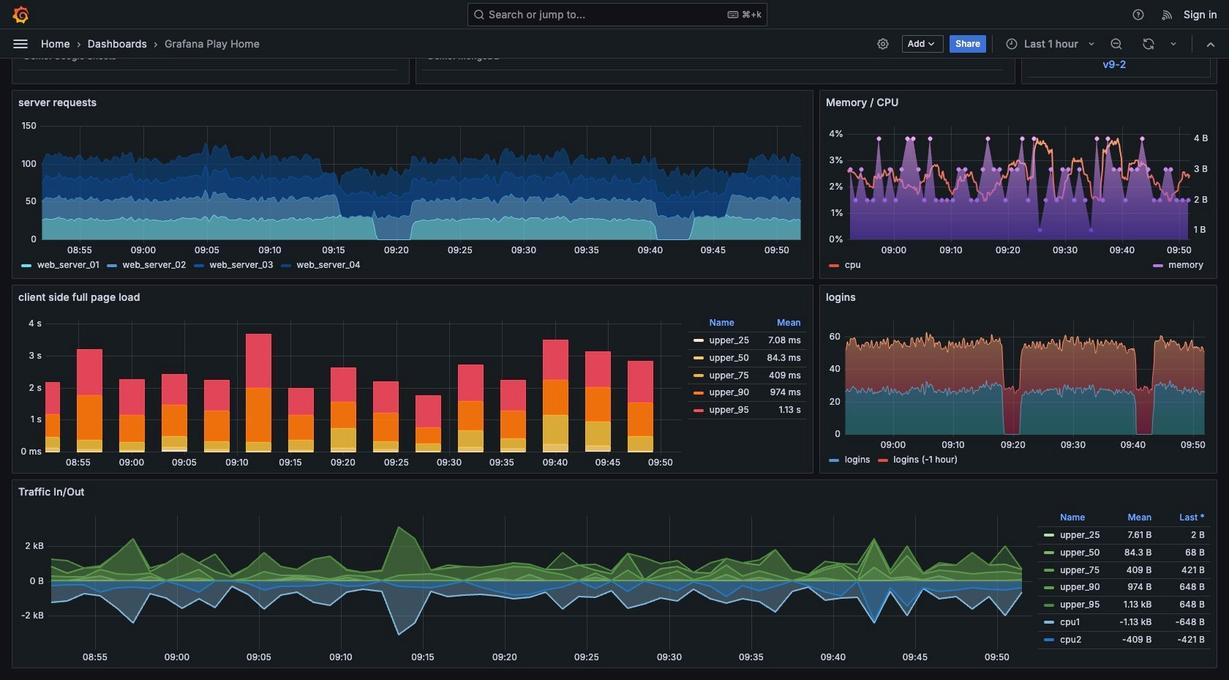 Task type: vqa. For each thing, say whether or not it's contained in the screenshot.
dashboard settings image
yes



Task type: describe. For each thing, give the bounding box(es) containing it.
open menu image
[[12, 35, 29, 52]]

help image
[[1132, 8, 1146, 21]]

news image
[[1162, 8, 1175, 21]]

auto refresh turned off. choose refresh time interval image
[[1168, 38, 1180, 49]]



Task type: locate. For each thing, give the bounding box(es) containing it.
dashboard settings image
[[877, 37, 890, 50]]

grafana image
[[12, 5, 29, 23]]

zoom out time range image
[[1110, 37, 1124, 50]]

refresh dashboard image
[[1143, 37, 1156, 50]]



